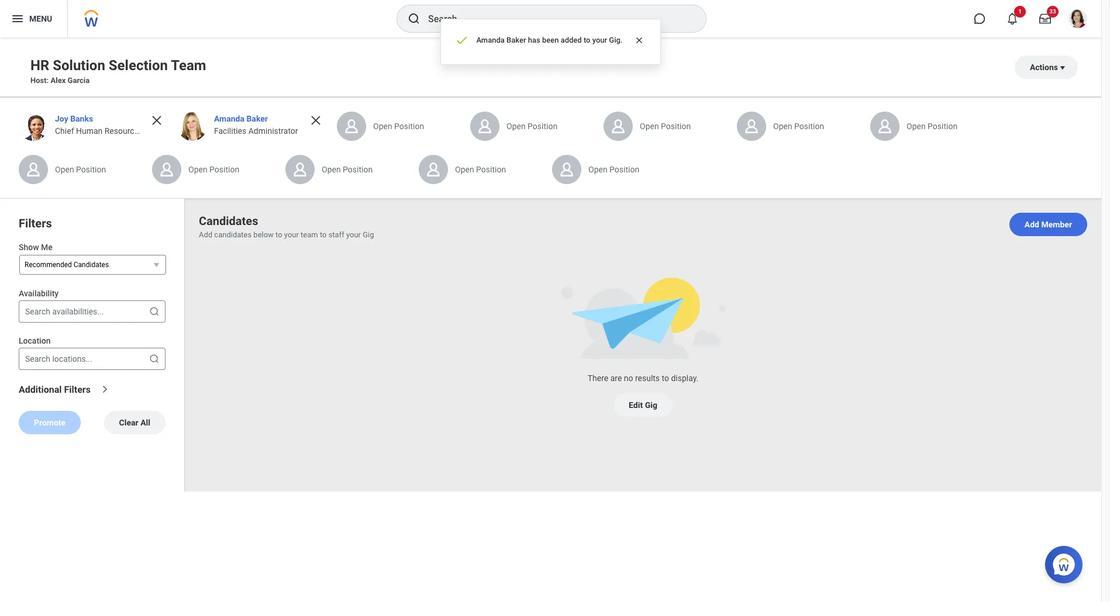 Task type: vqa. For each thing, say whether or not it's contained in the screenshot.
Compensation image
no



Task type: locate. For each thing, give the bounding box(es) containing it.
candidates inside candidates add candidates below to your team to staff your gig
[[199, 214, 258, 228]]

your left gig.
[[592, 36, 607, 44]]

been
[[542, 36, 559, 44]]

1 vertical spatial search
[[25, 354, 50, 364]]

add
[[1025, 220, 1039, 229], [199, 230, 212, 239]]

additional
[[19, 384, 62, 395]]

actions
[[1030, 62, 1058, 72]]

0 vertical spatial amanda
[[476, 36, 505, 44]]

1 vertical spatial search image
[[149, 353, 160, 365]]

check image
[[455, 33, 469, 47]]

justify image
[[11, 12, 25, 26]]

all
[[140, 418, 150, 427]]

0 horizontal spatial baker
[[246, 114, 268, 123]]

candidates inside dropdown button
[[74, 261, 109, 269]]

to inside amanda baker has been added to your gig. "dialog"
[[584, 36, 590, 44]]

gig inside candidates add candidates below to your team to staff your gig
[[363, 230, 374, 239]]

chief
[[55, 126, 74, 135]]

your right staff
[[346, 230, 361, 239]]

notifications large image
[[1007, 13, 1018, 25]]

1 horizontal spatial your
[[346, 230, 361, 239]]

x image
[[150, 113, 164, 127]]

amanda for amanda baker facilities administrator
[[214, 114, 244, 123]]

alex
[[51, 76, 66, 85]]

1 horizontal spatial baker
[[506, 36, 526, 44]]

search down the location on the bottom of page
[[25, 354, 50, 364]]

None text field
[[25, 306, 27, 318], [25, 353, 27, 365], [25, 306, 27, 318], [25, 353, 27, 365]]

filters left chevron right image
[[64, 384, 91, 395]]

banks
[[70, 114, 93, 123]]

member
[[1041, 220, 1072, 229]]

gig right edit
[[645, 401, 657, 410]]

filters up show me
[[19, 216, 52, 230]]

chevron right image
[[100, 385, 109, 394]]

officer
[[145, 126, 169, 135]]

edit gig button
[[614, 394, 673, 417]]

x small image
[[632, 33, 646, 47]]

1 horizontal spatial candidates
[[199, 214, 258, 228]]

1 horizontal spatial gig
[[645, 401, 657, 410]]

additional filters
[[19, 384, 93, 395]]

there
[[588, 374, 608, 383]]

amanda
[[476, 36, 505, 44], [214, 114, 244, 123]]

hr
[[30, 57, 49, 74]]

add inside candidates add candidates below to your team to staff your gig
[[199, 230, 212, 239]]

0 vertical spatial filters
[[19, 216, 52, 230]]

to
[[584, 36, 590, 44], [276, 230, 282, 239], [320, 230, 327, 239], [662, 374, 669, 383]]

your inside "dialog"
[[592, 36, 607, 44]]

candidates right recommended
[[74, 261, 109, 269]]

your left team
[[284, 230, 299, 239]]

host:
[[30, 76, 49, 85]]

amanda baker button
[[214, 114, 268, 123]]

amanda baker has been added to your gig.
[[476, 36, 623, 44]]

below
[[253, 230, 274, 239]]

baker inside amanda baker facilities administrator
[[246, 114, 268, 123]]

search
[[25, 307, 50, 316], [25, 354, 50, 364]]

has
[[528, 36, 540, 44]]

1 vertical spatial baker
[[246, 114, 268, 123]]

availability
[[19, 289, 59, 298]]

1 vertical spatial filters
[[64, 384, 91, 395]]

baker up administrator
[[246, 114, 268, 123]]

profile logan mcneil image
[[1069, 9, 1087, 30]]

open position
[[373, 122, 424, 131], [506, 122, 557, 131], [640, 122, 691, 131], [773, 122, 824, 131], [907, 122, 957, 131], [55, 165, 106, 174], [188, 165, 239, 174], [322, 165, 373, 174], [455, 165, 506, 174], [588, 165, 639, 174]]

1 search from the top
[[25, 307, 50, 316]]

baker
[[506, 36, 526, 44], [246, 114, 268, 123]]

menu
[[29, 14, 52, 23]]

0 horizontal spatial amanda
[[214, 114, 244, 123]]

filters inside additional filters button
[[64, 384, 91, 395]]

open
[[373, 122, 392, 131], [506, 122, 526, 131], [640, 122, 659, 131], [773, 122, 792, 131], [907, 122, 926, 131], [55, 165, 74, 174], [188, 165, 207, 174], [322, 165, 341, 174], [455, 165, 474, 174], [588, 165, 607, 174]]

amanda right check image
[[476, 36, 505, 44]]

amanda inside amanda baker facilities administrator
[[214, 114, 244, 123]]

show me
[[19, 243, 53, 252]]

search availabilities...
[[25, 307, 104, 316]]

search down availability
[[25, 307, 50, 316]]

candidates
[[199, 214, 258, 228], [74, 261, 109, 269]]

2 search image from the top
[[149, 353, 160, 365]]

your
[[592, 36, 607, 44], [284, 230, 299, 239], [346, 230, 361, 239]]

1 search image from the top
[[149, 306, 160, 318]]

0 horizontal spatial candidates
[[74, 261, 109, 269]]

add left member in the right of the page
[[1025, 220, 1039, 229]]

candidates up candidates
[[199, 214, 258, 228]]

1 vertical spatial gig
[[645, 401, 657, 410]]

1 horizontal spatial amanda
[[476, 36, 505, 44]]

search image
[[407, 12, 421, 26]]

additional filters button
[[19, 384, 166, 411]]

baker for has
[[506, 36, 526, 44]]

gig
[[363, 230, 374, 239], [645, 401, 657, 410]]

to left staff
[[320, 230, 327, 239]]

1 button
[[999, 6, 1026, 32]]

33
[[1049, 8, 1056, 15]]

add left candidates
[[199, 230, 212, 239]]

results
[[635, 374, 660, 383]]

are
[[610, 374, 622, 383]]

gig right staff
[[363, 230, 374, 239]]

clear all button
[[104, 411, 166, 434]]

gig.
[[609, 36, 623, 44]]

1 horizontal spatial filters
[[64, 384, 91, 395]]

joy banks chief human resources officer
[[55, 114, 169, 135]]

0 vertical spatial add
[[1025, 220, 1039, 229]]

1 horizontal spatial add
[[1025, 220, 1039, 229]]

amanda inside "dialog"
[[476, 36, 505, 44]]

1 vertical spatial candidates
[[74, 261, 109, 269]]

baker inside "dialog"
[[506, 36, 526, 44]]

0 vertical spatial baker
[[506, 36, 526, 44]]

0 vertical spatial gig
[[363, 230, 374, 239]]

baker left 'has'
[[506, 36, 526, 44]]

show
[[19, 243, 39, 252]]

0 horizontal spatial add
[[199, 230, 212, 239]]

2 horizontal spatial your
[[592, 36, 607, 44]]

2 search from the top
[[25, 354, 50, 364]]

1 vertical spatial add
[[199, 230, 212, 239]]

0 vertical spatial search image
[[149, 306, 160, 318]]

filters
[[19, 216, 52, 230], [64, 384, 91, 395]]

team
[[301, 230, 318, 239]]

added
[[561, 36, 582, 44]]

amanda up facilities
[[214, 114, 244, 123]]

candidates
[[214, 230, 252, 239]]

search image
[[149, 306, 160, 318], [149, 353, 160, 365]]

0 vertical spatial search
[[25, 307, 50, 316]]

position
[[394, 122, 424, 131], [528, 122, 557, 131], [661, 122, 691, 131], [794, 122, 824, 131], [928, 122, 957, 131], [76, 165, 106, 174], [209, 165, 239, 174], [343, 165, 373, 174], [476, 165, 506, 174], [609, 165, 639, 174]]

0 vertical spatial candidates
[[199, 214, 258, 228]]

team
[[171, 57, 206, 74]]

add member button
[[1009, 213, 1087, 236]]

Search Workday  search field
[[428, 6, 682, 32]]

1 vertical spatial amanda
[[214, 114, 244, 123]]

to right added
[[584, 36, 590, 44]]

0 horizontal spatial gig
[[363, 230, 374, 239]]

recommended candidates button
[[19, 255, 166, 275]]

display.
[[671, 374, 698, 383]]



Task type: describe. For each thing, give the bounding box(es) containing it.
search locations...
[[25, 354, 92, 364]]

amanda baker has been added to your gig. dialog
[[441, 19, 661, 65]]

human
[[76, 126, 103, 135]]

clear all
[[119, 418, 150, 427]]

joy banks button
[[55, 114, 93, 123]]

candidates add candidates below to your team to staff your gig
[[199, 214, 374, 239]]

inbox large image
[[1039, 13, 1051, 25]]

actions button
[[1015, 55, 1078, 79]]

staff
[[328, 230, 344, 239]]

joy
[[55, 114, 68, 123]]

recommended
[[25, 261, 72, 269]]

to right results on the bottom of page
[[662, 374, 669, 383]]

promote
[[34, 418, 66, 427]]

add member
[[1025, 220, 1072, 229]]

locations...
[[52, 354, 92, 364]]

caret down image
[[1058, 63, 1067, 72]]

search image for search locations...
[[149, 353, 160, 365]]

search for search locations...
[[25, 354, 50, 364]]

me
[[41, 243, 53, 252]]

no
[[624, 374, 633, 383]]

edit
[[629, 401, 643, 410]]

baker for facilities
[[246, 114, 268, 123]]

garcia
[[68, 76, 90, 85]]

joy banks chief human resources officer image
[[19, 112, 48, 141]]

amanda baker facilities administrator image
[[178, 112, 207, 141]]

to right below
[[276, 230, 282, 239]]

gig inside "button"
[[645, 401, 657, 410]]

menu button
[[0, 0, 67, 37]]

search image for search availabilities...
[[149, 306, 160, 318]]

administrator
[[248, 126, 298, 135]]

there are no results to display.
[[588, 374, 698, 383]]

promote button
[[19, 411, 81, 434]]

location
[[19, 336, 51, 346]]

resources
[[105, 126, 143, 135]]

x image
[[309, 113, 323, 127]]

amanda for amanda baker has been added to your gig.
[[476, 36, 505, 44]]

0 horizontal spatial filters
[[19, 216, 52, 230]]

solution
[[53, 57, 105, 74]]

edit gig
[[629, 401, 657, 410]]

recommended candidates
[[25, 261, 109, 269]]

clear
[[119, 418, 138, 427]]

availabilities...
[[52, 307, 104, 316]]

33 button
[[1032, 6, 1059, 32]]

search for search availabilities...
[[25, 307, 50, 316]]

selection
[[109, 57, 168, 74]]

facilities
[[214, 126, 246, 135]]

1
[[1018, 8, 1022, 15]]

add inside button
[[1025, 220, 1039, 229]]

0 horizontal spatial your
[[284, 230, 299, 239]]

hr solution selection team host: alex garcia
[[30, 57, 206, 85]]

amanda baker facilities administrator
[[214, 114, 298, 135]]



